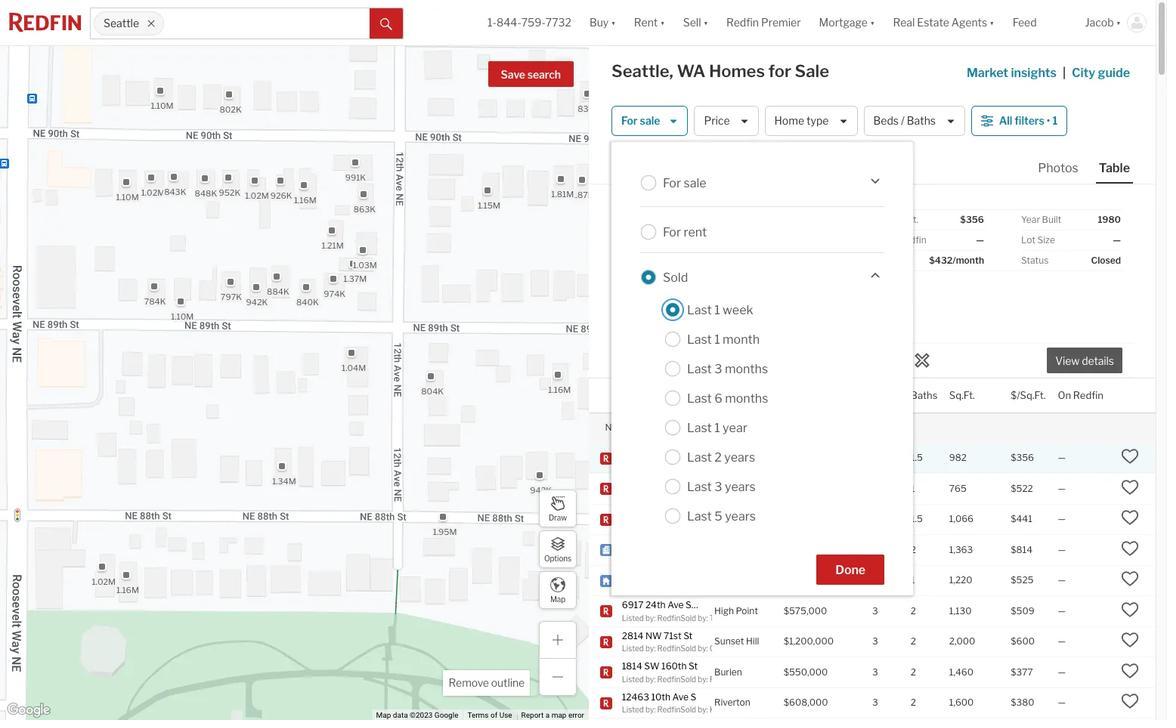 Task type: describe. For each thing, give the bounding box(es) containing it.
that
[[669, 422, 686, 433]]

of
[[491, 712, 498, 720]]

1 horizontal spatial $356
[[1012, 453, 1035, 464]]

2 favorite this home image from the top
[[1122, 540, 1140, 558]]

— right $380
[[1059, 698, 1067, 709]]

sold inside 2510 w manor pl #412 listed by: redfin sold by: aqua
[[681, 491, 697, 500]]

#412
[[697, 477, 718, 489]]

ft.
[[909, 214, 919, 225]]

— right $377
[[1059, 667, 1067, 678]]

— right $522
[[1059, 483, 1067, 495]]

hill for benson hill
[[749, 453, 762, 464]]

burien
[[715, 667, 743, 678]]

year
[[723, 421, 748, 435]]

done button
[[817, 555, 885, 585]]

150 melrose ave e #501 listed by: redfin sold by: windermere real estate co.
[[622, 508, 809, 531]]

redfin inside redfin premier button
[[727, 16, 759, 29]]

150
[[622, 508, 639, 519]]

redfin premier
[[727, 16, 801, 29]]

c-
[[711, 447, 721, 458]]

error
[[569, 712, 585, 720]]

manor
[[658, 477, 685, 489]]

last 1 year
[[688, 421, 748, 435]]

s inside 12463 10th ave s listed by: redfin sold by: keller williams north seattle
[[691, 692, 697, 703]]

#501
[[703, 508, 725, 519]]

photos
[[1039, 161, 1079, 175]]

search
[[528, 68, 561, 81]]

real inside the 1315 s puget dr unit c-38 listed by: redfin sold by: windermere real estate/east
[[756, 461, 772, 470]]

north
[[764, 706, 784, 715]]

797k
[[220, 292, 242, 303]]

1315 s puget dr unit c-38 link
[[622, 447, 733, 459]]

784k
[[144, 297, 166, 307]]

e
[[695, 508, 701, 519]]

0 horizontal spatial 1.02m
[[92, 577, 115, 588]]

6917 24th ave sw listed by: redfin sold by: tran property group
[[622, 600, 782, 623]]

1814 sw 160th st link
[[622, 661, 701, 674]]

by: left compass
[[698, 644, 708, 654]]

closed
[[1092, 255, 1122, 266]]

last 6 months
[[688, 391, 769, 406]]

real inside 150 melrose ave e #501 listed by: redfin sold by: windermere real estate co.
[[756, 522, 772, 531]]

by: down w
[[646, 491, 656, 500]]

$/sq.
[[885, 214, 907, 225]]

802k
[[219, 104, 241, 115]]

co.
[[798, 522, 809, 531]]

5 favorite this home image from the top
[[1122, 693, 1140, 711]]

years for last 2 years
[[725, 450, 756, 465]]

hill for sunset hill
[[747, 636, 760, 648]]

w
[[646, 477, 656, 489]]

listed inside 6917 24th ave sw listed by: redfin sold by: tran property group
[[622, 614, 644, 623]]

$640,000
[[784, 575, 828, 586]]

3 for $1,200,000
[[873, 636, 879, 648]]

redfin inside 2814 nw 71st st listed by: redfin sold by: compass
[[658, 644, 681, 654]]

2814 nw 71st st link
[[622, 630, 701, 643]]

1 left 1,220
[[911, 575, 916, 586]]

estate inside dropdown button
[[918, 16, 950, 29]]

jacob ▾
[[1086, 16, 1122, 29]]

sold inside 6917 24th ave sw listed by: redfin sold by: tran property group
[[681, 614, 697, 623]]

estate/east
[[773, 461, 815, 470]]

2,000
[[950, 636, 976, 648]]

2510 w manor pl #412 link
[[622, 477, 718, 490]]

home
[[775, 114, 805, 127]]

— down the "1980"
[[1114, 234, 1122, 246]]

last for last 1 week
[[688, 303, 712, 317]]

1,600
[[950, 698, 975, 709]]

by: down "1814 sw 160th st" link on the right
[[646, 675, 656, 684]]

redfin up 12463 10th ave s listed by: redfin sold by: keller williams north seattle
[[710, 675, 733, 684]]

1 left 765
[[911, 483, 916, 495]]

submit search image
[[381, 18, 393, 30]]

1 favorite this home image from the top
[[1122, 448, 1140, 466]]

sold inside the 1315 s puget dr unit c-38 listed by: redfin sold by: windermere real estate/east
[[681, 461, 697, 470]]

— right $814 at the bottom
[[1059, 545, 1067, 556]]

s inside the 1315 s puget dr unit c-38 listed by: redfin sold by: windermere real estate/east
[[644, 447, 650, 458]]

on inside button
[[1059, 389, 1072, 401]]

sold inside 2814 nw 71st st listed by: redfin sold by: compass
[[681, 644, 697, 654]]

— right $509
[[1059, 606, 1067, 617]]

sq.ft. button
[[950, 379, 975, 413]]

sunset hill
[[715, 636, 760, 648]]

991k
[[345, 172, 366, 183]]

listed inside 150 melrose ave e #501 listed by: redfin sold by: windermere real estate co.
[[622, 522, 644, 531]]

sold right previous button image
[[663, 270, 689, 285]]

feed button
[[1004, 0, 1077, 45]]

rent ▾
[[634, 16, 665, 29]]

12463 10th ave s link
[[622, 692, 701, 704]]

by: down #412
[[698, 491, 708, 500]]

compass
[[710, 644, 748, 654]]

848k
[[194, 188, 217, 199]]

save search button
[[488, 61, 574, 87]]

months for last 3 months
[[725, 362, 769, 376]]

week
[[723, 303, 754, 317]]

2814
[[622, 630, 644, 642]]

draw
[[549, 513, 567, 522]]

by: down e on the bottom of page
[[698, 522, 708, 531]]

buy ▾
[[590, 16, 616, 29]]

years for last 5 years
[[725, 509, 756, 524]]

3 up 6
[[715, 362, 723, 376]]

ave for e
[[677, 508, 693, 519]]

favorite this home image for $441
[[1122, 509, 1140, 527]]

1814
[[622, 661, 643, 672]]

1814 sw 160th st listed by: redfin sold by: redfin
[[622, 661, 733, 684]]

2510 w manor pl #412 listed by: redfin sold by: aqua
[[622, 477, 729, 500]]

last for last 3 years
[[688, 480, 712, 494]]

redfin inside 6917 24th ave sw listed by: redfin sold by: tran property group
[[658, 614, 681, 623]]

redfin inside the 1315 s puget dr unit c-38 listed by: redfin sold by: windermere real estate/east
[[658, 461, 681, 470]]

by: down 'melrose'
[[646, 522, 656, 531]]

benson hill
[[715, 453, 762, 464]]

pl
[[687, 477, 695, 489]]

tran
[[710, 614, 726, 623]]

7732
[[546, 16, 572, 29]]

redfin down 160th in the right of the page
[[658, 675, 681, 684]]

rent
[[634, 16, 658, 29]]

2 1.5 from the top
[[911, 514, 923, 525]]

sell ▾ button
[[684, 0, 709, 45]]

jacob
[[1086, 16, 1115, 29]]

0 horizontal spatial 1.16m
[[116, 586, 139, 596]]

baths button
[[911, 379, 938, 413]]

map for map data ©2023 google
[[376, 712, 391, 720]]

5
[[715, 509, 723, 524]]

1,130
[[950, 606, 972, 617]]

dialog containing for sale
[[612, 142, 914, 596]]

last 1 month
[[688, 332, 760, 347]]

use
[[500, 712, 513, 720]]

table
[[1100, 161, 1131, 175]]

1 vertical spatial for
[[663, 176, 682, 190]]

home type button
[[765, 106, 858, 136]]

map button
[[539, 572, 577, 610]]

1 vertical spatial 1.10m
[[116, 192, 139, 203]]

city guide link
[[1073, 64, 1134, 82]]

sold inside 150 melrose ave e #501 listed by: redfin sold by: windermere real estate co.
[[681, 522, 697, 531]]

favorite this home image for $525
[[1122, 571, 1140, 589]]

by: down unit
[[698, 461, 708, 470]]

1.21m 1.37m
[[322, 240, 367, 284]]

1-844-759-7732 link
[[488, 16, 572, 29]]

last for last 2 years
[[688, 450, 712, 465]]

1,460
[[950, 667, 974, 678]]

on redfin button
[[1059, 379, 1104, 413]]

2 vertical spatial 1.10m
[[171, 312, 193, 323]]

broadway
[[715, 514, 757, 525]]

your
[[717, 422, 736, 433]]

done
[[836, 564, 866, 578]]

st for 2814 nw 71st st
[[684, 630, 693, 642]]

1 left year
[[715, 421, 721, 435]]

listed inside 12463 10th ave s listed by: redfin sold by: keller williams north seattle
[[622, 706, 644, 715]]

1980
[[1099, 214, 1122, 225]]

listed inside 2814 nw 71st st listed by: redfin sold by: compass
[[622, 644, 644, 654]]

3 for $608,000
[[873, 698, 879, 709]]

3 favorite this home image from the top
[[1122, 632, 1140, 650]]

1,220
[[950, 575, 973, 586]]

map region
[[0, 0, 601, 721]]

1 horizontal spatial 1.16m
[[294, 195, 316, 205]]

remove seattle image
[[147, 19, 156, 28]]

1 vertical spatial on redfin
[[1059, 389, 1104, 401]]

map for map
[[551, 595, 566, 604]]

benson
[[715, 453, 747, 464]]

1 vertical spatial for sale
[[663, 176, 707, 190]]

0 vertical spatial $356
[[961, 214, 985, 225]]

estate inside 150 melrose ave e #501 listed by: redfin sold by: windermere real estate co.
[[773, 522, 796, 531]]

by: down nw on the bottom
[[646, 644, 656, 654]]

2 horizontal spatial 1.02m
[[245, 190, 269, 201]]

3 for $550,000
[[873, 667, 879, 678]]

— right $441
[[1059, 514, 1067, 525]]

windermere inside 150 melrose ave e #501 listed by: redfin sold by: windermere real estate co.
[[710, 522, 754, 531]]

last for last 5 years
[[688, 509, 712, 524]]

by: left keller
[[698, 706, 708, 715]]

6917
[[622, 600, 644, 611]]

options button
[[539, 531, 577, 569]]

844-
[[497, 16, 522, 29]]

by: down 24th
[[646, 614, 656, 623]]

1 left month
[[715, 332, 721, 347]]

4 favorite this home image from the top
[[1122, 601, 1140, 619]]

previous button image
[[626, 270, 641, 285]]

804k
[[421, 387, 444, 397]]

lot
[[1022, 234, 1036, 246]]



Task type: locate. For each thing, give the bounding box(es) containing it.
st right 160th in the right of the page
[[689, 661, 698, 672]]

wa
[[677, 61, 706, 81]]

heading
[[619, 334, 742, 374]]

on down $/sq. at the top right of page
[[885, 234, 897, 246]]

None search field
[[164, 8, 370, 39]]

redfin down 150 melrose ave e #501 link
[[658, 522, 681, 531]]

seattle,
[[612, 61, 674, 81]]

1.5 left 982
[[911, 453, 923, 464]]

0 vertical spatial seattle
[[104, 17, 139, 30]]

view
[[1056, 355, 1080, 368]]

0 vertical spatial months
[[725, 362, 769, 376]]

favorite this home image
[[1122, 479, 1140, 497], [1122, 509, 1140, 527], [1122, 571, 1140, 589], [1122, 601, 1140, 619], [1122, 693, 1140, 711]]

sw inside 1814 sw 160th st listed by: redfin sold by: redfin
[[645, 661, 660, 672]]

4 listed from the top
[[622, 614, 644, 623]]

s down 1814 sw 160th st listed by: redfin sold by: redfin
[[691, 692, 697, 703]]

0 horizontal spatial map
[[376, 712, 391, 720]]

$525
[[1012, 575, 1034, 586]]

data
[[393, 712, 408, 720]]

0 vertical spatial on redfin
[[885, 234, 927, 246]]

0 horizontal spatial 942k
[[246, 297, 268, 308]]

nw
[[646, 630, 662, 642]]

1 vertical spatial s
[[691, 692, 697, 703]]

1 vertical spatial ave
[[668, 600, 684, 611]]

real left the estate/east
[[756, 461, 772, 470]]

seattle, wa homes for sale
[[612, 61, 830, 81]]

▾ for jacob ▾
[[1117, 16, 1122, 29]]

1,363
[[950, 545, 974, 556]]

1 horizontal spatial map
[[551, 595, 566, 604]]

0 vertical spatial 1.10m
[[150, 100, 173, 111]]

estate left the agents
[[918, 16, 950, 29]]

st right 71st
[[684, 630, 693, 642]]

on redfin down view details
[[1059, 389, 1104, 401]]

3 listed from the top
[[622, 522, 644, 531]]

1 horizontal spatial estate
[[918, 16, 950, 29]]

redfin down view details
[[1074, 389, 1104, 401]]

0 vertical spatial st
[[684, 630, 693, 642]]

ave for s
[[673, 692, 689, 703]]

1 vertical spatial 942k
[[530, 486, 552, 496]]

8 last from the top
[[688, 509, 712, 524]]

for left rent
[[663, 225, 682, 239]]

sold down 160th in the right of the page
[[681, 675, 697, 684]]

1 favorite this home image from the top
[[1122, 479, 1140, 497]]

— up $432/month
[[977, 234, 985, 246]]

point
[[736, 606, 759, 617]]

3
[[715, 362, 723, 376], [715, 480, 723, 494], [873, 606, 879, 617], [873, 636, 879, 648], [873, 667, 879, 678], [873, 698, 879, 709]]

last for last 3 months
[[688, 362, 712, 376]]

1 vertical spatial 1.5
[[911, 514, 923, 525]]

0 vertical spatial on
[[885, 234, 897, 246]]

redfin inside on redfin button
[[1074, 389, 1104, 401]]

sold down 12463 10th ave s link
[[681, 706, 697, 715]]

for sale down seattle,
[[622, 114, 661, 127]]

/
[[902, 114, 905, 127]]

1 vertical spatial baths
[[911, 389, 938, 401]]

0 vertical spatial sale
[[640, 114, 661, 127]]

0 vertical spatial for sale
[[622, 114, 661, 127]]

type
[[807, 114, 829, 127]]

seattle left remove seattle image
[[104, 17, 139, 30]]

sold down pl
[[681, 491, 697, 500]]

redfin inside 2510 w manor pl #412 listed by: redfin sold by: aqua
[[658, 491, 681, 500]]

favorite this home image
[[1122, 448, 1140, 466], [1122, 540, 1140, 558], [1122, 632, 1140, 650], [1122, 663, 1140, 681]]

2 vertical spatial years
[[725, 509, 756, 524]]

rent ▾ button
[[634, 0, 665, 45]]

months right 6
[[726, 391, 769, 406]]

$550,000
[[784, 667, 828, 678]]

0 vertical spatial windermere
[[710, 461, 754, 470]]

0 horizontal spatial sale
[[640, 114, 661, 127]]

2 listed from the top
[[622, 491, 644, 500]]

redfin down 71st
[[658, 644, 681, 654]]

baths
[[908, 114, 936, 127], [911, 389, 938, 401]]

favorite button image
[[843, 188, 869, 214]]

942k down 884k
[[246, 297, 268, 308]]

by: left tran
[[698, 614, 708, 623]]

▾ right mortgage at right
[[871, 16, 875, 29]]

guide
[[1099, 66, 1131, 80]]

1 vertical spatial $356
[[1012, 453, 1035, 464]]

7 last from the top
[[688, 480, 712, 494]]

remove outline button
[[444, 671, 530, 697]]

on
[[885, 234, 897, 246], [1059, 389, 1072, 401]]

windermere inside the 1315 s puget dr unit c-38 listed by: redfin sold by: windermere real estate/east
[[710, 461, 754, 470]]

home type
[[775, 114, 829, 127]]

1 vertical spatial sale
[[684, 176, 707, 190]]

on down view
[[1059, 389, 1072, 401]]

0 vertical spatial hill
[[749, 453, 762, 464]]

redfin inside 150 melrose ave e #501 listed by: redfin sold by: windermere real estate co.
[[658, 522, 681, 531]]

month
[[723, 332, 760, 347]]

windermere down the #501
[[710, 522, 754, 531]]

1
[[1053, 114, 1058, 127], [715, 303, 721, 317], [715, 332, 721, 347], [715, 421, 721, 435], [911, 483, 916, 495], [911, 575, 916, 586]]

4 last from the top
[[688, 391, 712, 406]]

hill right sunset
[[747, 636, 760, 648]]

1315 s puget dr unit c-38 listed by: redfin sold by: windermere real estate/east
[[622, 447, 815, 470]]

1.21m
[[322, 240, 344, 251]]

real left 'co.'
[[756, 522, 772, 531]]

3 ▾ from the left
[[704, 16, 709, 29]]

listed down the 12463
[[622, 706, 644, 715]]

sw right 1814
[[645, 661, 660, 672]]

sold down dr
[[681, 461, 697, 470]]

1 vertical spatial seattle
[[786, 706, 811, 715]]

terms
[[468, 712, 489, 720]]

last for last 6 months
[[688, 391, 712, 406]]

7 listed from the top
[[622, 706, 644, 715]]

982
[[950, 453, 967, 464]]

0 horizontal spatial s
[[644, 447, 650, 458]]

▾ for sell ▾
[[704, 16, 709, 29]]

1 ▾ from the left
[[611, 16, 616, 29]]

1 horizontal spatial on
[[1059, 389, 1072, 401]]

0 horizontal spatial estate
[[773, 522, 796, 531]]

sold inside 1814 sw 160th st listed by: redfin sold by: redfin
[[681, 675, 697, 684]]

0 vertical spatial ave
[[677, 508, 693, 519]]

3 last from the top
[[688, 362, 712, 376]]

1 horizontal spatial 1.02m
[[141, 188, 165, 199]]

1.16m
[[294, 195, 316, 205], [548, 385, 571, 395], [116, 586, 139, 596]]

0 vertical spatial years
[[725, 450, 756, 465]]

real estate agents ▾
[[894, 16, 995, 29]]

834k
[[578, 104, 600, 115]]

$356 up $432/month
[[961, 214, 985, 225]]

for sale up "for rent"
[[663, 176, 707, 190]]

1 right '•'
[[1053, 114, 1058, 127]]

market insights link
[[967, 49, 1057, 82]]

2 vertical spatial 1.16m
[[116, 586, 139, 596]]

x-out this home image
[[914, 352, 932, 370]]

2 vertical spatial real
[[756, 522, 772, 531]]

1 listed from the top
[[622, 461, 644, 470]]

real inside dropdown button
[[894, 16, 915, 29]]

1 last from the top
[[688, 303, 712, 317]]

real estate agents ▾ button
[[885, 0, 1004, 45]]

ave inside 12463 10th ave s listed by: redfin sold by: keller williams north seattle
[[673, 692, 689, 703]]

real estate agents ▾ link
[[894, 0, 995, 45]]

by: left burien
[[698, 675, 708, 684]]

size
[[1038, 234, 1056, 246]]

sold down 71st
[[681, 644, 697, 654]]

$380
[[1012, 698, 1035, 709]]

1.04m
[[342, 363, 366, 373]]

ave left e on the bottom of page
[[677, 508, 693, 519]]

▾ for buy ▾
[[611, 16, 616, 29]]

buy ▾ button
[[581, 0, 625, 45]]

•
[[1047, 114, 1051, 127]]

baths down x-out this home image
[[911, 389, 938, 401]]

sold down e on the bottom of page
[[681, 522, 697, 531]]

months up location
[[725, 362, 769, 376]]

estate left 'co.'
[[773, 522, 796, 531]]

months
[[725, 362, 769, 376], [726, 391, 769, 406]]

feed
[[1013, 16, 1037, 29]]

high point
[[715, 606, 759, 617]]

▾ for rent ▾
[[660, 16, 665, 29]]

1 vertical spatial sw
[[645, 661, 660, 672]]

1 vertical spatial estate
[[773, 522, 796, 531]]

4 favorite this home image from the top
[[1122, 663, 1140, 681]]

sw
[[686, 600, 701, 611], [645, 661, 660, 672]]

table button
[[1097, 160, 1134, 184]]

$432/month
[[930, 255, 985, 266]]

1 horizontal spatial on redfin
[[1059, 389, 1104, 401]]

$356
[[961, 214, 985, 225], [1012, 453, 1035, 464]]

redfin inside 12463 10th ave s listed by: redfin sold by: keller williams north seattle
[[658, 706, 681, 715]]

redfin left the premier
[[727, 16, 759, 29]]

last for last 1 year
[[688, 421, 712, 435]]

12463 10th ave s listed by: redfin sold by: keller williams north seattle
[[622, 692, 811, 715]]

2510
[[622, 477, 644, 489]]

0 vertical spatial real
[[894, 16, 915, 29]]

3 for $575,000
[[873, 606, 879, 617]]

— right $600
[[1059, 636, 1067, 648]]

1 vertical spatial years
[[725, 480, 756, 494]]

0 vertical spatial 1.16m
[[294, 195, 316, 205]]

0 vertical spatial 942k
[[246, 297, 268, 308]]

magnolia
[[715, 483, 754, 495]]

3 favorite this home image from the top
[[1122, 571, 1140, 589]]

for up "for rent"
[[663, 176, 682, 190]]

1 vertical spatial months
[[726, 391, 769, 406]]

hill right "benson"
[[749, 453, 762, 464]]

2 favorite this home image from the top
[[1122, 509, 1140, 527]]

sell ▾
[[684, 16, 709, 29]]

1.95m
[[433, 527, 457, 538]]

sw left high
[[686, 600, 701, 611]]

listed down 1315
[[622, 461, 644, 470]]

2 ▾ from the left
[[660, 16, 665, 29]]

ave inside 6917 24th ave sw listed by: redfin sold by: tran property group
[[668, 600, 684, 611]]

3 right $608,000
[[873, 698, 879, 709]]

1 vertical spatial on
[[1059, 389, 1072, 401]]

38
[[721, 447, 733, 458]]

0 vertical spatial estate
[[918, 16, 950, 29]]

▾ right rent
[[660, 16, 665, 29]]

2
[[715, 450, 722, 465], [873, 545, 878, 556], [911, 545, 917, 556], [873, 575, 878, 586], [911, 606, 917, 617], [911, 636, 917, 648], [911, 667, 917, 678], [911, 698, 917, 709]]

report
[[522, 712, 544, 720]]

$/sq.ft.
[[1012, 389, 1046, 401]]

photos button
[[1036, 160, 1097, 182]]

market
[[967, 66, 1009, 80]]

942k up draw
[[530, 486, 552, 496]]

sale up rent
[[684, 176, 707, 190]]

baths right the /
[[908, 114, 936, 127]]

2 vertical spatial for
[[663, 225, 682, 239]]

1 1.5 from the top
[[911, 453, 923, 464]]

1 inside the all filters • 1 button
[[1053, 114, 1058, 127]]

1 horizontal spatial s
[[691, 692, 697, 703]]

▾ right the agents
[[990, 16, 995, 29]]

6 ▾ from the left
[[1117, 16, 1122, 29]]

for sale button
[[612, 106, 689, 136]]

$356 up $522
[[1012, 453, 1035, 464]]

favorite button checkbox
[[843, 188, 869, 214]]

sold
[[663, 270, 689, 285], [681, 461, 697, 470], [681, 491, 697, 500], [681, 522, 697, 531], [681, 614, 697, 623], [681, 644, 697, 654], [681, 675, 697, 684], [681, 706, 697, 715]]

last for last 1 month
[[688, 332, 712, 347]]

©2023
[[410, 712, 433, 720]]

all
[[1000, 114, 1013, 127]]

map left data
[[376, 712, 391, 720]]

map down options
[[551, 595, 566, 604]]

$/sq. ft.
[[885, 214, 919, 225]]

6
[[715, 391, 723, 406]]

sale down seattle,
[[640, 114, 661, 127]]

listed down 1814
[[622, 675, 644, 684]]

sw inside 6917 24th ave sw listed by: redfin sold by: tran property group
[[686, 600, 701, 611]]

listed down the 2814
[[622, 644, 644, 654]]

ave inside 150 melrose ave e #501 listed by: redfin sold by: windermere real estate co.
[[677, 508, 693, 519]]

▾ for mortgage ▾
[[871, 16, 875, 29]]

6 listed from the top
[[622, 675, 644, 684]]

listed down 150
[[622, 522, 644, 531]]

market insights | city guide
[[967, 66, 1131, 80]]

0 vertical spatial sw
[[686, 600, 701, 611]]

redfin down puget
[[658, 461, 681, 470]]

5 ▾ from the left
[[990, 16, 995, 29]]

williams
[[732, 706, 762, 715]]

1 horizontal spatial 942k
[[530, 486, 552, 496]]

a
[[546, 712, 550, 720]]

price button
[[695, 106, 759, 136]]

favorite this home image for $522
[[1122, 479, 1140, 497]]

terms of use link
[[468, 712, 513, 720]]

0 vertical spatial s
[[644, 447, 650, 458]]

1 vertical spatial st
[[689, 661, 698, 672]]

ave right 10th at the bottom of the page
[[673, 692, 689, 703]]

aqua
[[710, 491, 729, 500]]

for sale
[[622, 114, 661, 127], [663, 176, 707, 190]]

st inside 1814 sw 160th st listed by: redfin sold by: redfin
[[689, 661, 698, 672]]

1 vertical spatial windermere
[[710, 522, 754, 531]]

windermere down 38
[[710, 461, 754, 470]]

0 horizontal spatial on redfin
[[885, 234, 927, 246]]

0 horizontal spatial sw
[[645, 661, 660, 672]]

6 last from the top
[[688, 450, 712, 465]]

— right $525
[[1059, 575, 1067, 586]]

1 vertical spatial real
[[756, 461, 772, 470]]

5 last from the top
[[688, 421, 712, 435]]

options
[[545, 554, 572, 563]]

2 vertical spatial ave
[[673, 692, 689, 703]]

view details
[[1056, 355, 1115, 368]]

1 left the week
[[715, 303, 721, 317]]

view details link
[[1048, 346, 1123, 374]]

3 up the #501
[[715, 480, 723, 494]]

baths inside button
[[908, 114, 936, 127]]

dr
[[680, 447, 690, 458]]

redfin down ft.
[[899, 234, 927, 246]]

on redfin down $/sq. ft.
[[885, 234, 927, 246]]

5 listed from the top
[[622, 644, 644, 654]]

4 ▾ from the left
[[871, 16, 875, 29]]

real right the mortgage ▾ at top
[[894, 16, 915, 29]]

0 horizontal spatial for sale
[[622, 114, 661, 127]]

— down on redfin button on the bottom right of the page
[[1059, 453, 1067, 464]]

redfin down 6917 24th ave sw link
[[658, 614, 681, 623]]

1 vertical spatial 1.16m
[[548, 385, 571, 395]]

google image
[[4, 701, 54, 721]]

sold up 71st
[[681, 614, 697, 623]]

2 last from the top
[[688, 332, 712, 347]]

listed inside the 1315 s puget dr unit c-38 listed by: redfin sold by: windermere real estate/east
[[622, 461, 644, 470]]

0 vertical spatial map
[[551, 595, 566, 604]]

2 horizontal spatial 1.16m
[[548, 385, 571, 395]]

by: down 12463 10th ave s link
[[646, 706, 656, 715]]

map inside button
[[551, 595, 566, 604]]

listed inside 1814 sw 160th st listed by: redfin sold by: redfin
[[622, 675, 644, 684]]

dialog
[[612, 142, 914, 596]]

redfin premier button
[[718, 0, 811, 45]]

photo of 1315 s puget dr unit c-38, renton, wa 98055 image
[[612, 185, 873, 378]]

match
[[688, 422, 715, 433]]

▾ right sell
[[704, 16, 709, 29]]

for inside button
[[622, 114, 638, 127]]

seattle right north
[[786, 706, 811, 715]]

3 right the $1,200,000
[[873, 636, 879, 648]]

$1,200,000
[[784, 636, 834, 648]]

1 horizontal spatial sw
[[686, 600, 701, 611]]

for sale inside button
[[622, 114, 661, 127]]

0 vertical spatial 1.5
[[911, 453, 923, 464]]

$575,000
[[784, 606, 828, 617]]

seattle inside 12463 10th ave s listed by: redfin sold by: keller williams north seattle
[[786, 706, 811, 715]]

sale inside button
[[640, 114, 661, 127]]

$509
[[1012, 606, 1035, 617]]

$600
[[1012, 636, 1036, 648]]

2 windermere from the top
[[710, 522, 754, 531]]

by: up w
[[646, 461, 656, 470]]

1 horizontal spatial sale
[[684, 176, 707, 190]]

$377
[[1012, 667, 1034, 678]]

▾ right buy
[[611, 16, 616, 29]]

st
[[684, 630, 693, 642], [689, 661, 698, 672]]

0 horizontal spatial seattle
[[104, 17, 139, 30]]

0 vertical spatial for
[[622, 114, 638, 127]]

last 2 years
[[688, 450, 756, 465]]

view details button
[[1048, 348, 1123, 374]]

1 horizontal spatial for sale
[[663, 176, 707, 190]]

months for last 6 months
[[726, 391, 769, 406]]

0 vertical spatial baths
[[908, 114, 936, 127]]

0 horizontal spatial on
[[885, 234, 897, 246]]

1.02m
[[141, 188, 165, 199], [245, 190, 269, 201], [92, 577, 115, 588]]

listed down 2510
[[622, 491, 644, 500]]

hill
[[749, 453, 762, 464], [747, 636, 760, 648]]

1.87m
[[572, 190, 596, 200]]

ave for sw
[[668, 600, 684, 611]]

years for last 3 years
[[725, 480, 756, 494]]

0 horizontal spatial $356
[[961, 214, 985, 225]]

ave right 24th
[[668, 600, 684, 611]]

sold inside 12463 10th ave s listed by: redfin sold by: keller williams north seattle
[[681, 706, 697, 715]]

st inside 2814 nw 71st st listed by: redfin sold by: compass
[[684, 630, 693, 642]]

listed inside 2510 w manor pl #412 listed by: redfin sold by: aqua
[[622, 491, 644, 500]]

1 vertical spatial hill
[[747, 636, 760, 648]]

1.5 left 1,066
[[911, 514, 923, 525]]

st for 1814 sw 160th st
[[689, 661, 698, 672]]

s right 1315
[[644, 447, 650, 458]]

s
[[644, 447, 650, 458], [691, 692, 697, 703]]

1 vertical spatial map
[[376, 712, 391, 720]]

1 windermere from the top
[[710, 461, 754, 470]]

1 horizontal spatial seattle
[[786, 706, 811, 715]]

built
[[1043, 214, 1062, 225]]



Task type: vqa. For each thing, say whether or not it's contained in the screenshot.
Last 3 months the Last
yes



